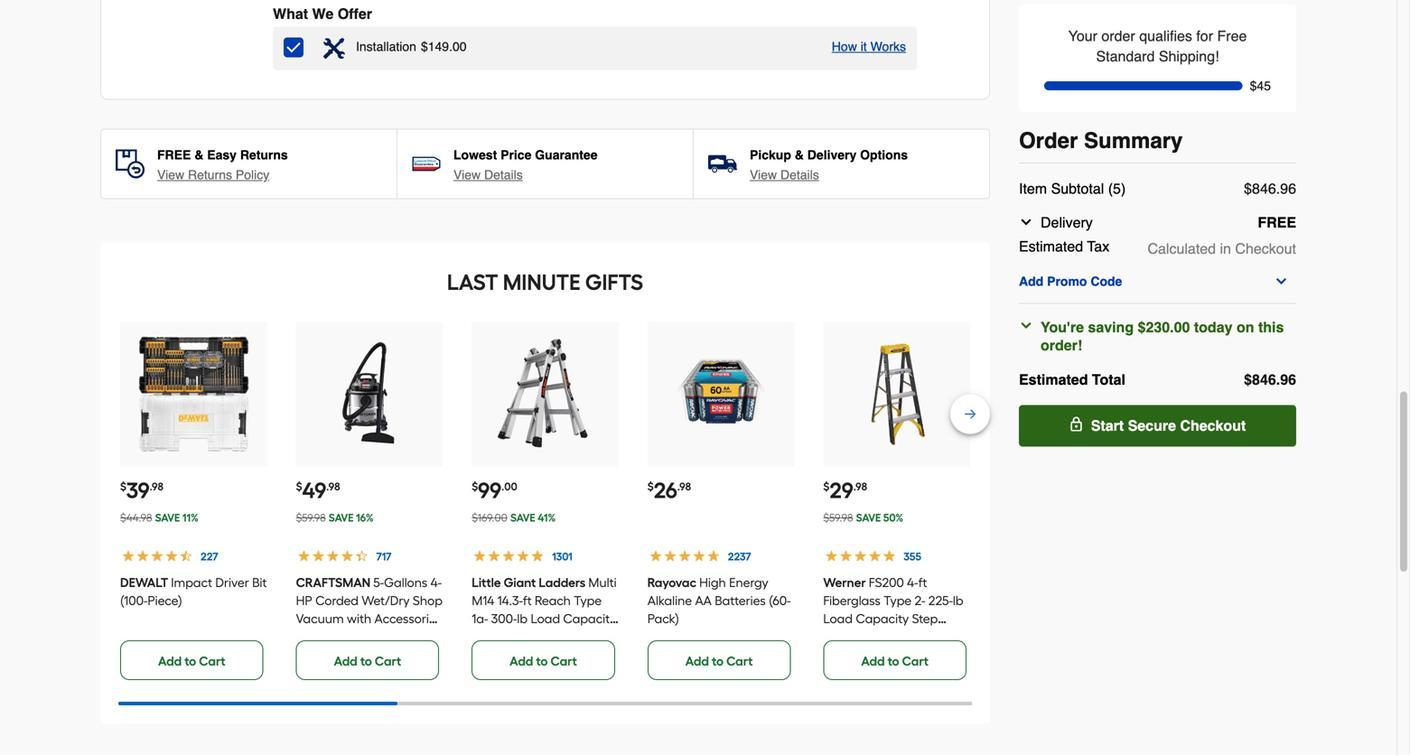Task type: vqa. For each thing, say whether or not it's contained in the screenshot.


Task type: locate. For each thing, give the bounding box(es) containing it.
1 cart from the left
[[199, 654, 226, 669]]

wet/dry
[[362, 593, 410, 609]]

1 vertical spatial .
[[1276, 371, 1280, 388]]

1 . from the top
[[1276, 180, 1280, 197]]

what
[[273, 5, 308, 22]]

chevron down image up this
[[1274, 274, 1289, 288]]

add
[[1019, 274, 1044, 288], [158, 654, 182, 669], [334, 654, 358, 669], [510, 654, 533, 669], [686, 654, 709, 669], [861, 654, 885, 669]]

26 list item
[[648, 322, 795, 680]]

3 view from the left
[[750, 168, 777, 182]]

ft up 2-
[[918, 575, 927, 590]]

view inside the free & easy returns view returns policy
[[157, 168, 184, 182]]

1 vertical spatial checkout
[[1180, 417, 1246, 434]]

add promo code
[[1019, 274, 1122, 288]]

14.3-
[[498, 593, 523, 609]]

your
[[1069, 28, 1098, 44]]

save inside 39 list item
[[155, 511, 180, 524]]

view details link down lowest
[[454, 166, 523, 184]]

& inside the free & easy returns view returns policy
[[194, 148, 204, 162]]

0 horizontal spatial lb
[[517, 611, 528, 627]]

to down multi- at the left bottom of the page
[[536, 654, 548, 669]]

add to cart down with
[[334, 654, 401, 669]]

view details link down pickup
[[750, 166, 819, 184]]

checkout for calculated in checkout
[[1235, 240, 1297, 257]]

0 horizontal spatial returns
[[188, 168, 232, 182]]

0 horizontal spatial ft
[[523, 593, 532, 609]]

add to cart link inside 39 list item
[[120, 641, 263, 680]]

save for 39
[[155, 511, 180, 524]]

1 to from the left
[[185, 654, 196, 669]]

2 view details link from the left
[[750, 166, 819, 184]]

gallons
[[384, 575, 428, 590]]

add down included
[[334, 654, 358, 669]]

chevron down image
[[1019, 215, 1034, 230]]

add inside 49 list item
[[334, 654, 358, 669]]

add to cart link for 99
[[472, 641, 615, 680]]

to inside 39 list item
[[185, 654, 196, 669]]

estimated
[[1019, 238, 1083, 255], [1019, 371, 1088, 388]]

1 horizontal spatial .00
[[502, 480, 517, 493]]

846 down this
[[1252, 371, 1276, 388]]

1 horizontal spatial ft
[[918, 575, 927, 590]]

multi m14 14.3-ft reach type 1a- 300-lb load capacity telescoping multi- position ladder
[[472, 575, 617, 663]]

1 vertical spatial .00
[[502, 480, 517, 493]]

96 for item subtotal (5)
[[1280, 180, 1297, 197]]

1 save from the left
[[155, 511, 180, 524]]

& for pickup
[[795, 148, 804, 162]]

2 capacity from the left
[[856, 611, 909, 627]]

ladder down multi- at the left bottom of the page
[[520, 647, 561, 663]]

add to cart inside 99 list item
[[510, 654, 577, 669]]

26
[[654, 477, 677, 504]]

49
[[302, 477, 326, 504]]

dewalt impact driver bit (100-piece) image
[[135, 336, 252, 453]]

0 horizontal spatial &
[[194, 148, 204, 162]]

tax
[[1087, 238, 1110, 255]]

2 details from the left
[[781, 168, 819, 182]]

0 vertical spatial .00
[[449, 39, 467, 54]]

today
[[1194, 319, 1233, 335]]

it
[[861, 39, 867, 54]]

$59.98 inside 49 list item
[[296, 511, 326, 524]]

& right pickup
[[795, 148, 804, 162]]

1 horizontal spatial 4-
[[907, 575, 918, 590]]

ladder down fiberglass at the bottom right
[[823, 629, 865, 645]]

rayovac high energy alkaline aa batteries (60-pack) image
[[662, 336, 780, 453]]

add to cart down high energy alkaline aa batteries (60- pack)
[[686, 654, 753, 669]]

0 vertical spatial .
[[1276, 180, 1280, 197]]

.00 right installation
[[449, 39, 467, 54]]

capacity
[[563, 611, 616, 627], [856, 611, 909, 627]]

view left the policy
[[157, 168, 184, 182]]

0 horizontal spatial 4-
[[431, 575, 442, 590]]

view for free & easy returns view returns policy
[[157, 168, 184, 182]]

$59.98 down 29
[[823, 511, 853, 524]]

2 $ 846 . 96 from the top
[[1244, 371, 1297, 388]]

0 horizontal spatial capacity
[[563, 611, 616, 627]]

position
[[472, 647, 517, 663]]

add to cart down "piece)"
[[158, 654, 226, 669]]

add to cart inside "29" list item
[[861, 654, 929, 669]]

.98 inside the '$ 29 .98'
[[854, 480, 867, 493]]

add to cart link down high energy alkaline aa batteries (60- pack)
[[648, 641, 791, 680]]

1 type from the left
[[574, 593, 602, 609]]

.98 for 26
[[677, 480, 691, 493]]

view down pickup
[[750, 168, 777, 182]]

.00
[[449, 39, 467, 54], [502, 480, 517, 493]]

1 96 from the top
[[1280, 180, 1297, 197]]

to inside "29" list item
[[888, 654, 900, 669]]

149
[[428, 39, 449, 54]]

4- up 2-
[[907, 575, 918, 590]]

add down telescoping
[[510, 654, 533, 669]]

0 horizontal spatial type
[[574, 593, 602, 609]]

29
[[830, 477, 854, 504]]

vacuum
[[296, 611, 344, 627]]

save inside "29" list item
[[856, 511, 881, 524]]

3 cart from the left
[[551, 654, 577, 669]]

add inside "29" list item
[[861, 654, 885, 669]]

.98
[[150, 480, 163, 493], [326, 480, 340, 493], [677, 480, 691, 493], [854, 480, 867, 493]]

cart inside 39 list item
[[199, 654, 226, 669]]

to down high energy alkaline aa batteries (60- pack)
[[712, 654, 724, 669]]

lb right 2-
[[953, 593, 964, 609]]

0 vertical spatial 96
[[1280, 180, 1297, 197]]

add to cart link down step
[[823, 641, 967, 680]]

to inside 49 list item
[[360, 654, 372, 669]]

delivery left the options
[[808, 148, 857, 162]]

capacity down fiberglass at the bottom right
[[856, 611, 909, 627]]

add to cart link for 49
[[296, 641, 439, 680]]

cart inside "29" list item
[[902, 654, 929, 669]]

1 vertical spatial chevron down image
[[1019, 318, 1034, 333]]

11%
[[182, 511, 199, 524]]

save inside 99 list item
[[510, 511, 535, 524]]

checkout right in
[[1235, 240, 1297, 257]]

to down with
[[360, 654, 372, 669]]

secure
[[1128, 417, 1176, 434]]

telescoping
[[472, 629, 540, 645]]

$ 846 . 96
[[1244, 180, 1297, 197], [1244, 371, 1297, 388]]

corded
[[315, 593, 359, 609]]

to
[[185, 654, 196, 669], [360, 654, 372, 669], [536, 654, 548, 669], [712, 654, 724, 669], [888, 654, 900, 669]]

2 .98 from the left
[[326, 480, 340, 493]]

driver
[[215, 575, 249, 590]]

2 horizontal spatial view
[[750, 168, 777, 182]]

free
[[1217, 28, 1247, 44]]

save for 29
[[856, 511, 881, 524]]

0 vertical spatial lb
[[953, 593, 964, 609]]

item subtotal (5)
[[1019, 180, 1126, 197]]

2 save from the left
[[329, 511, 354, 524]]

type down multi
[[574, 593, 602, 609]]

add to cart for 99
[[510, 654, 577, 669]]

type down fs200
[[884, 593, 912, 609]]

1 vertical spatial lb
[[517, 611, 528, 627]]

on
[[1237, 319, 1254, 335]]

$59.98
[[296, 511, 326, 524], [823, 511, 853, 524]]

3 save from the left
[[510, 511, 535, 524]]

add down aa
[[686, 654, 709, 669]]

returns up the policy
[[240, 148, 288, 162]]

add to cart link inside 99 list item
[[472, 641, 615, 680]]

add to cart link down '300-' on the left bottom of the page
[[472, 641, 615, 680]]

load down fiberglass at the bottom right
[[823, 611, 853, 627]]

. up calculated in checkout
[[1276, 180, 1280, 197]]

2 846 from the top
[[1252, 371, 1276, 388]]

$59.98 down the 49
[[296, 511, 326, 524]]

3 to from the left
[[536, 654, 548, 669]]

free inside the free & easy returns view returns policy
[[157, 148, 191, 162]]

add inside 99 list item
[[510, 654, 533, 669]]

1 vertical spatial ft
[[523, 593, 532, 609]]

2 96 from the top
[[1280, 371, 1297, 388]]

little giant ladders multi m14 14.3-ft reach type 1a- 300-lb load capacity telescoping multi-position ladder image
[[486, 336, 604, 453]]

ft
[[918, 575, 927, 590], [523, 593, 532, 609]]

save
[[155, 511, 180, 524], [329, 511, 354, 524], [510, 511, 535, 524], [856, 511, 881, 524]]

& for free
[[194, 148, 204, 162]]

5 cart from the left
[[902, 654, 929, 669]]

werner
[[823, 575, 866, 590]]

save left 16% at bottom
[[329, 511, 354, 524]]

cart inside 49 list item
[[375, 654, 401, 669]]

save inside 49 list item
[[329, 511, 354, 524]]

load down reach
[[531, 611, 560, 627]]

save for 49
[[329, 511, 354, 524]]

1 4- from the left
[[431, 575, 442, 590]]

view inside pickup & delivery options view details
[[750, 168, 777, 182]]

4- up shop
[[431, 575, 442, 590]]

0 vertical spatial $ 846 . 96
[[1244, 180, 1297, 197]]

. for item subtotal (5)
[[1276, 180, 1280, 197]]

1 details from the left
[[484, 168, 523, 182]]

1 horizontal spatial &
[[795, 148, 804, 162]]

2 . from the top
[[1276, 371, 1280, 388]]

last minute gifts
[[447, 269, 643, 295]]

5 add to cart link from the left
[[823, 641, 967, 680]]

96 down this
[[1280, 371, 1297, 388]]

add to cart inside 39 list item
[[158, 654, 226, 669]]

add to cart down multi- at the left bottom of the page
[[510, 654, 577, 669]]

5 to from the left
[[888, 654, 900, 669]]

1 $ 846 . 96 from the top
[[1244, 180, 1297, 197]]

checkout right secure
[[1180, 417, 1246, 434]]

300-
[[491, 611, 517, 627]]

start
[[1091, 417, 1124, 434]]

calculated in checkout
[[1148, 240, 1297, 257]]

2 to from the left
[[360, 654, 372, 669]]

4- inside fs200 4-ft fiberglass type 2- 225-lb load capacity step ladder
[[907, 575, 918, 590]]

$ 39 .98
[[120, 477, 163, 504]]

1 horizontal spatial ladder
[[823, 629, 865, 645]]

to for 49
[[360, 654, 372, 669]]

1 load from the left
[[531, 611, 560, 627]]

96
[[1280, 180, 1297, 197], [1280, 371, 1297, 388]]

add to cart link inside 49 list item
[[296, 641, 439, 680]]

aa
[[695, 593, 712, 609]]

alkaline
[[648, 593, 692, 609]]

29 list item
[[823, 322, 970, 680]]

0 vertical spatial ladder
[[823, 629, 865, 645]]

free up calculated in checkout
[[1258, 214, 1297, 231]]

1 vertical spatial ladder
[[520, 647, 561, 663]]

lowest
[[454, 148, 497, 162]]

0 vertical spatial free
[[157, 148, 191, 162]]

2 type from the left
[[884, 593, 912, 609]]

high energy alkaline aa batteries (60- pack)
[[648, 575, 791, 627]]

0 horizontal spatial .00
[[449, 39, 467, 54]]

$ 49 .98
[[296, 477, 340, 504]]

free for free & easy returns view returns policy
[[157, 148, 191, 162]]

load inside multi m14 14.3-ft reach type 1a- 300-lb load capacity telescoping multi- position ladder
[[531, 611, 560, 627]]

2 load from the left
[[823, 611, 853, 627]]

5 add to cart from the left
[[861, 654, 929, 669]]

to down fs200 4-ft fiberglass type 2- 225-lb load capacity step ladder
[[888, 654, 900, 669]]

chevron down image
[[1274, 274, 1289, 288], [1019, 318, 1034, 333]]

cart for 49
[[375, 654, 401, 669]]

4 to from the left
[[712, 654, 724, 669]]

846
[[1252, 180, 1276, 197], [1252, 371, 1276, 388]]

cart down the accessories
[[375, 654, 401, 669]]

.98 inside $ 39 .98
[[150, 480, 163, 493]]

ft down "little giant ladders"
[[523, 593, 532, 609]]

1 vertical spatial estimated
[[1019, 371, 1088, 388]]

1 horizontal spatial free
[[1258, 214, 1297, 231]]

0 horizontal spatial view details link
[[454, 166, 523, 184]]

fiberglass
[[823, 593, 881, 609]]

1 vertical spatial returns
[[188, 168, 232, 182]]

add to cart link inside "29" list item
[[823, 641, 967, 680]]

1 vertical spatial $ 846 . 96
[[1244, 371, 1297, 388]]

multi
[[589, 575, 617, 590]]

0 horizontal spatial load
[[531, 611, 560, 627]]

1 horizontal spatial type
[[884, 593, 912, 609]]

0 vertical spatial returns
[[240, 148, 288, 162]]

capacity up multi- at the left bottom of the page
[[563, 611, 616, 627]]

846 up calculated in checkout
[[1252, 180, 1276, 197]]

fs200
[[869, 575, 904, 590]]

1 846 from the top
[[1252, 180, 1276, 197]]

2 add to cart from the left
[[334, 654, 401, 669]]

.98 for 49
[[326, 480, 340, 493]]

dewalt
[[120, 575, 168, 590]]

details down price
[[484, 168, 523, 182]]

estimated tax
[[1019, 238, 1110, 255]]

add to cart link for 39
[[120, 641, 263, 680]]

to down impact driver bit (100-piece)
[[185, 654, 196, 669]]

add to cart for 49
[[334, 654, 401, 669]]

view inside lowest price guarantee view details
[[454, 168, 481, 182]]

& inside pickup & delivery options view details
[[795, 148, 804, 162]]

save left 50%
[[856, 511, 881, 524]]

checkout inside the start secure checkout button
[[1180, 417, 1246, 434]]

cart down step
[[902, 654, 929, 669]]

piece)
[[148, 593, 182, 609]]

estimated down order!
[[1019, 371, 1088, 388]]

2 $59.98 from the left
[[823, 511, 853, 524]]

with
[[347, 611, 371, 627]]

add to cart link down with
[[296, 641, 439, 680]]

cart inside 99 list item
[[551, 654, 577, 669]]

you're saving  $230.00  today on this order! link
[[1019, 318, 1289, 354]]

1 horizontal spatial delivery
[[1041, 214, 1093, 231]]

save left 11%
[[155, 511, 180, 524]]

delivery up estimated tax
[[1041, 214, 1093, 231]]

cart down impact driver bit (100-piece)
[[199, 654, 226, 669]]

$ 846 . 96 up calculated in checkout
[[1244, 180, 1297, 197]]

96 for estimated total
[[1280, 371, 1297, 388]]

& left easy
[[194, 148, 204, 162]]

free up view returns policy link
[[157, 148, 191, 162]]

cart down multi- at the left bottom of the page
[[551, 654, 577, 669]]

$59.98 save 50%
[[823, 511, 904, 524]]

to inside 99 list item
[[536, 654, 548, 669]]

estimated down chevron down icon
[[1019, 238, 1083, 255]]

3 add to cart link from the left
[[472, 641, 615, 680]]

2 estimated from the top
[[1019, 371, 1088, 388]]

$59.98 for 29
[[823, 511, 853, 524]]

3 .98 from the left
[[677, 480, 691, 493]]

add to cart inside 49 list item
[[334, 654, 401, 669]]

.98 for 29
[[854, 480, 867, 493]]

chevron down image left you're
[[1019, 318, 1034, 333]]

item
[[1019, 180, 1047, 197]]

little giant ladders
[[472, 575, 586, 590]]

add to cart down fs200 4-ft fiberglass type 2- 225-lb load capacity step ladder
[[861, 654, 929, 669]]

lb inside fs200 4-ft fiberglass type 2- 225-lb load capacity step ladder
[[953, 593, 964, 609]]

multi-
[[543, 629, 575, 645]]

returns down easy
[[188, 168, 232, 182]]

96 up calculated in checkout
[[1280, 180, 1297, 197]]

0 vertical spatial delivery
[[808, 148, 857, 162]]

1 horizontal spatial details
[[781, 168, 819, 182]]

1 estimated from the top
[[1019, 238, 1083, 255]]

1 horizontal spatial load
[[823, 611, 853, 627]]

0 vertical spatial checkout
[[1235, 240, 1297, 257]]

99 list item
[[472, 322, 619, 680]]

cart for 29
[[902, 654, 929, 669]]

cart for 99
[[551, 654, 577, 669]]

0 vertical spatial chevron down image
[[1274, 274, 1289, 288]]

4 save from the left
[[856, 511, 881, 524]]

2 & from the left
[[795, 148, 804, 162]]

1 horizontal spatial view details link
[[750, 166, 819, 184]]

1 & from the left
[[194, 148, 204, 162]]

2 add to cart link from the left
[[296, 641, 439, 680]]

details down pickup
[[781, 168, 819, 182]]

add down "piece)"
[[158, 654, 182, 669]]

cart for 39
[[199, 654, 226, 669]]

view details link for view
[[750, 166, 819, 184]]

0 horizontal spatial ladder
[[520, 647, 561, 663]]

. down this
[[1276, 371, 1280, 388]]

2 4- from the left
[[907, 575, 918, 590]]

add down fs200 4-ft fiberglass type 2- 225-lb load capacity step ladder
[[861, 654, 885, 669]]

1 horizontal spatial $59.98
[[823, 511, 853, 524]]

.
[[1276, 180, 1280, 197], [1276, 371, 1280, 388]]

0 horizontal spatial chevron down image
[[1019, 318, 1034, 333]]

4 add to cart link from the left
[[648, 641, 791, 680]]

3 add to cart from the left
[[510, 654, 577, 669]]

1 vertical spatial 96
[[1280, 371, 1297, 388]]

1 vertical spatial 846
[[1252, 371, 1276, 388]]

pack)
[[648, 611, 679, 627]]

cart down batteries
[[726, 654, 753, 669]]

0 horizontal spatial $59.98
[[296, 511, 326, 524]]

details
[[484, 168, 523, 182], [781, 168, 819, 182]]

0 vertical spatial ft
[[918, 575, 927, 590]]

lb down 14.3- on the left bottom of the page
[[517, 611, 528, 627]]

.98 inside $ 49 .98
[[326, 480, 340, 493]]

1 horizontal spatial view
[[454, 168, 481, 182]]

1 add to cart from the left
[[158, 654, 226, 669]]

total
[[1092, 371, 1126, 388]]

0 vertical spatial 846
[[1252, 180, 1276, 197]]

save left 41%
[[510, 511, 535, 524]]

4 add to cart from the left
[[686, 654, 753, 669]]

0 horizontal spatial delivery
[[808, 148, 857, 162]]

free & easy returns view returns policy
[[157, 148, 288, 182]]

options
[[860, 148, 908, 162]]

2 view from the left
[[454, 168, 481, 182]]

1 horizontal spatial chevron down image
[[1274, 274, 1289, 288]]

0 horizontal spatial view
[[157, 168, 184, 182]]

to for 39
[[185, 654, 196, 669]]

0 vertical spatial estimated
[[1019, 238, 1083, 255]]

add inside 39 list item
[[158, 654, 182, 669]]

4 .98 from the left
[[854, 480, 867, 493]]

1 add to cart link from the left
[[120, 641, 263, 680]]

$59.98 for 49
[[296, 511, 326, 524]]

$ 846 . 96 down this
[[1244, 371, 1297, 388]]

$59.98 inside "29" list item
[[823, 511, 853, 524]]

1 horizontal spatial capacity
[[856, 611, 909, 627]]

you're
[[1041, 319, 1084, 335]]

4 cart from the left
[[726, 654, 753, 669]]

1 horizontal spatial returns
[[240, 148, 288, 162]]

0 horizontal spatial free
[[157, 148, 191, 162]]

load
[[531, 611, 560, 627], [823, 611, 853, 627]]

1 view details link from the left
[[454, 166, 523, 184]]

0 horizontal spatial details
[[484, 168, 523, 182]]

view down lowest
[[454, 168, 481, 182]]

1 $59.98 from the left
[[296, 511, 326, 524]]

works
[[871, 39, 906, 54]]

add to cart link down "piece)"
[[120, 641, 263, 680]]

.98 inside $ 26 .98
[[677, 480, 691, 493]]

lb inside multi m14 14.3-ft reach type 1a- 300-lb load capacity telescoping multi- position ladder
[[517, 611, 528, 627]]

$44.98 save 11%
[[120, 511, 199, 524]]

1 capacity from the left
[[563, 611, 616, 627]]

.00 up $169.00 save 41% at bottom left
[[502, 480, 517, 493]]

$ inside $ 99 .00
[[472, 480, 478, 493]]

1 horizontal spatial lb
[[953, 593, 964, 609]]

1 view from the left
[[157, 168, 184, 182]]

add to cart for 39
[[158, 654, 226, 669]]

free
[[157, 148, 191, 162], [1258, 214, 1297, 231]]

2 cart from the left
[[375, 654, 401, 669]]

2-
[[915, 593, 926, 609]]

1 .98 from the left
[[150, 480, 163, 493]]

1 vertical spatial free
[[1258, 214, 1297, 231]]



Task type: describe. For each thing, give the bounding box(es) containing it.
estimated total
[[1019, 371, 1126, 388]]

.00 inside $ 99 .00
[[502, 480, 517, 493]]

49 list item
[[296, 322, 443, 680]]

order
[[1102, 28, 1135, 44]]

minute
[[503, 269, 581, 295]]

reach
[[535, 593, 571, 609]]

.98 for 39
[[150, 480, 163, 493]]

add inside 26 list item
[[686, 654, 709, 669]]

add for 49
[[334, 654, 358, 669]]

5-
[[373, 575, 384, 590]]

$ 846 . 96 for item subtotal (5)
[[1244, 180, 1297, 197]]

in
[[1220, 240, 1231, 257]]

ladders
[[539, 575, 586, 590]]

type inside multi m14 14.3-ft reach type 1a- 300-lb load capacity telescoping multi- position ladder
[[574, 593, 602, 609]]

view details link for details
[[454, 166, 523, 184]]

estimated for estimated total
[[1019, 371, 1088, 388]]

$169.00 save 41%
[[472, 511, 556, 524]]

39 list item
[[120, 322, 267, 680]]

details inside lowest price guarantee view details
[[484, 168, 523, 182]]

view returns policy link
[[157, 166, 269, 184]]

save for 99
[[510, 511, 535, 524]]

your order qualifies for free standard shipping!
[[1069, 28, 1247, 65]]

add to cart link for 29
[[823, 641, 967, 680]]

order summary
[[1019, 128, 1183, 153]]

how it works button
[[832, 37, 906, 56]]

846 for estimated total
[[1252, 371, 1276, 388]]

. for estimated total
[[1276, 371, 1280, 388]]

ladder inside multi m14 14.3-ft reach type 1a- 300-lb load capacity telescoping multi- position ladder
[[520, 647, 561, 663]]

lowest price guarantee view details
[[454, 148, 598, 182]]

$ 99 .00
[[472, 477, 517, 504]]

$ 846 . 96 for estimated total
[[1244, 371, 1297, 388]]

accessories
[[375, 611, 442, 627]]

ft inside fs200 4-ft fiberglass type 2- 225-lb load capacity step ladder
[[918, 575, 927, 590]]

policy
[[236, 168, 269, 182]]

add to cart link inside 26 list item
[[648, 641, 791, 680]]

add for 29
[[861, 654, 885, 669]]

ladder inside fs200 4-ft fiberglass type 2- 225-lb load capacity step ladder
[[823, 629, 865, 645]]

m14
[[472, 593, 494, 609]]

we
[[312, 5, 334, 22]]

impact
[[171, 575, 212, 590]]

last minute gifts heading
[[118, 264, 972, 300]]

little
[[472, 575, 501, 590]]

order!
[[1041, 337, 1083, 354]]

included
[[296, 629, 346, 645]]

start secure checkout button
[[1019, 405, 1297, 447]]

load inside fs200 4-ft fiberglass type 2- 225-lb load capacity step ladder
[[823, 611, 853, 627]]

subtotal
[[1051, 180, 1104, 197]]

$169.00
[[472, 511, 508, 524]]

add to cart for 29
[[861, 654, 929, 669]]

$230.00
[[1138, 319, 1190, 335]]

qualifies
[[1139, 28, 1193, 44]]

(100-
[[120, 593, 148, 609]]

99
[[478, 477, 502, 504]]

craftsman 5-gallons 4-hp corded wet/dry shop vacuum with accessories included image
[[311, 336, 428, 453]]

cart inside 26 list item
[[726, 654, 753, 669]]

for
[[1197, 28, 1213, 44]]

$ inside $ 39 .98
[[120, 480, 126, 493]]

free for free
[[1258, 214, 1297, 231]]

$ inside $ 49 .98
[[296, 480, 302, 493]]

$ inside the '$ 29 .98'
[[823, 480, 830, 493]]

capacity inside multi m14 14.3-ft reach type 1a- 300-lb load capacity telescoping multi- position ladder
[[563, 611, 616, 627]]

(60-
[[769, 593, 791, 609]]

add for 39
[[158, 654, 182, 669]]

gifts
[[585, 269, 643, 295]]

39
[[126, 477, 150, 504]]

shop
[[413, 593, 443, 609]]

$ inside $ 26 .98
[[648, 480, 654, 493]]

4- inside 5-gallons 4- hp corded wet/dry shop vacuum with accessories included
[[431, 575, 442, 590]]

hp
[[296, 593, 312, 609]]

add left promo
[[1019, 274, 1044, 288]]

order
[[1019, 128, 1078, 153]]

installation
[[356, 39, 416, 54]]

50%
[[884, 511, 904, 524]]

to for 29
[[888, 654, 900, 669]]

5-gallons 4- hp corded wet/dry shop vacuum with accessories included
[[296, 575, 443, 645]]

easy
[[207, 148, 237, 162]]

type inside fs200 4-ft fiberglass type 2- 225-lb load capacity step ladder
[[884, 593, 912, 609]]

846 for item subtotal (5)
[[1252, 180, 1276, 197]]

promo
[[1047, 274, 1087, 288]]

werner fs200 4-ft fiberglass type 2- 225-lb load capacity step ladder image
[[838, 336, 956, 453]]

price
[[501, 148, 532, 162]]

$44.98
[[120, 511, 152, 524]]

1a-
[[472, 611, 488, 627]]

assembly image
[[323, 37, 345, 59]]

1 vertical spatial delivery
[[1041, 214, 1093, 231]]

bit
[[252, 575, 267, 590]]

details inside pickup & delivery options view details
[[781, 168, 819, 182]]

41%
[[538, 511, 556, 524]]

$ 29 .98
[[823, 477, 867, 504]]

code
[[1091, 274, 1122, 288]]

delivery inside pickup & delivery options view details
[[808, 148, 857, 162]]

guarantee
[[535, 148, 598, 162]]

summary
[[1084, 128, 1183, 153]]

pickup
[[750, 148, 791, 162]]

how it works
[[832, 39, 906, 54]]

to inside 26 list item
[[712, 654, 724, 669]]

view for pickup & delivery options view details
[[750, 168, 777, 182]]

this
[[1259, 319, 1284, 335]]

giant
[[504, 575, 536, 590]]

secure image
[[1069, 417, 1084, 431]]

shipping!
[[1159, 48, 1219, 65]]

ft inside multi m14 14.3-ft reach type 1a- 300-lb load capacity telescoping multi- position ladder
[[523, 593, 532, 609]]

craftsman
[[296, 575, 371, 590]]

checkout for start secure checkout
[[1180, 417, 1246, 434]]

step
[[912, 611, 938, 627]]

add to cart inside 26 list item
[[686, 654, 753, 669]]

estimated for estimated tax
[[1019, 238, 1083, 255]]

capacity inside fs200 4-ft fiberglass type 2- 225-lb load capacity step ladder
[[856, 611, 909, 627]]

to for 99
[[536, 654, 548, 669]]

how
[[832, 39, 857, 54]]

last
[[447, 269, 498, 295]]

add for 99
[[510, 654, 533, 669]]

high
[[699, 575, 726, 590]]

225-
[[929, 593, 953, 609]]

16%
[[356, 511, 374, 524]]

fs200 4-ft fiberglass type 2- 225-lb load capacity step ladder
[[823, 575, 964, 645]]

$59.98 save 16%
[[296, 511, 374, 524]]

pickup & delivery options view details
[[750, 148, 908, 182]]

calculated
[[1148, 240, 1216, 257]]

chevron down image inside you're saving  $230.00  today on this order! 'link'
[[1019, 318, 1034, 333]]

saving
[[1088, 319, 1134, 335]]

(5)
[[1108, 180, 1126, 197]]



